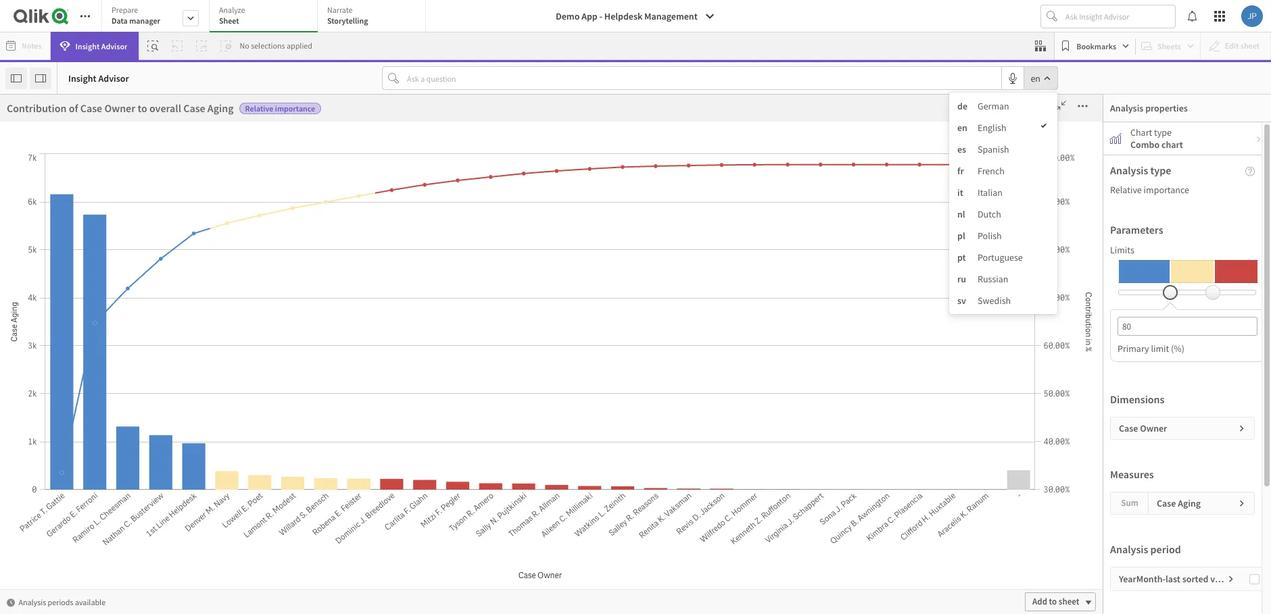 Task type: vqa. For each thing, say whether or not it's contained in the screenshot.


Task type: describe. For each thing, give the bounding box(es) containing it.
case closed date
[[76, 238, 144, 250]]

insight inside "insight advisor" dropdown button
[[75, 41, 100, 51]]

master items
[[14, 164, 57, 174]]

advisor inside dropdown button
[[101, 41, 127, 51]]

case record type
[[76, 427, 146, 439]]

case aging inside menu item
[[76, 211, 119, 223]]

1 vertical spatial contribution of case owner to overall case aging
[[233, 208, 460, 221]]

case owner group
[[76, 400, 150, 412]]

timetable for case timetable rank
[[97, 481, 137, 493]]

medium
[[507, 94, 596, 127]]

low
[[946, 94, 994, 127]]

open cases vs duration * bubble size represents number of high priority open cases
[[7, 190, 268, 218]]

menu item containing en
[[950, 117, 1058, 139]]

cases inside low priority cases 203
[[1085, 94, 1151, 127]]

high
[[162, 205, 182, 218]]

sv
[[958, 295, 966, 307]]

casenumber button
[[70, 535, 167, 547]]

cancel
[[1054, 110, 1081, 122]]

case timetable rank button
[[70, 481, 167, 493]]

case duration time button
[[70, 319, 167, 331]]

owner inside case owner menu item
[[97, 373, 123, 385]]

selected
[[876, 540, 914, 554]]

narrate storytelling
[[327, 5, 368, 26]]

period
[[1151, 543, 1181, 557]]

1 horizontal spatial contribution
[[233, 208, 293, 221]]

case_date_key button
[[70, 508, 167, 520]]

1 horizontal spatial case aging
[[1157, 498, 1201, 510]]

auto-
[[214, 110, 240, 123]]

dependency
[[701, 540, 758, 554]]

0 vertical spatial contribution of case owner to overall case aging
[[7, 101, 234, 115]]

0 horizontal spatial add
[[566, 492, 581, 503]]

case created date
[[76, 292, 148, 304]]

limits
[[1111, 244, 1135, 256]]

low priority cases 203
[[946, 94, 1151, 184]]

totals 18364.641273148 element
[[526, 609, 629, 615]]

resolved
[[45, 482, 89, 496]]

72
[[187, 127, 238, 184]]

primary
[[1118, 343, 1149, 355]]

0 horizontal spatial analysis periods available
[[19, 598, 106, 608]]

duration inside "open cases vs duration * bubble size represents number of high priority open cases"
[[80, 190, 123, 205]]

open
[[219, 205, 241, 218]]

(%)
[[1171, 343, 1185, 355]]

0 horizontal spatial contribution
[[7, 101, 67, 115]]

2 fields button from the left
[[1, 95, 69, 137]]

case aging menu item
[[70, 204, 193, 231]]

data
[[112, 16, 128, 26]]

0 horizontal spatial sheet
[[593, 492, 613, 503]]

prepare data manager
[[112, 5, 160, 26]]

high priority cases 72
[[108, 94, 317, 184]]

italian
[[978, 187, 1003, 199]]

bookmarks
[[1077, 41, 1117, 51]]

1 vertical spatial insight
[[68, 72, 96, 84]]

de
[[958, 100, 968, 112]]

open & resolved cases over time
[[7, 482, 173, 496]]

2 vertical spatial case owner
[[1119, 423, 1168, 435]]

2 master items button from the left
[[1, 139, 69, 181]]

1 horizontal spatial available
[[301, 493, 331, 503]]

en inside popup button
[[1031, 72, 1041, 84]]

1 horizontal spatial importance
[[1144, 184, 1190, 196]]

helpdesk
[[605, 10, 643, 22]]

%ownerid
[[76, 184, 118, 196]]

is
[[97, 346, 104, 358]]

high
[[108, 94, 160, 127]]

press space to open search dialog box for [case owner] column. element
[[502, 591, 526, 609]]

narrate
[[327, 5, 353, 15]]

combo
[[1131, 139, 1160, 151]]

deselect field image
[[621, 158, 629, 166]]

properties
[[1146, 102, 1188, 114]]

menu containing de
[[950, 93, 1058, 314]]

case timetable menu item
[[70, 447, 193, 474]]

no selections applied
[[240, 41, 312, 51]]

open for open cases vs duration * bubble size represents number of high priority open cases
[[7, 190, 33, 205]]

case created date button
[[70, 292, 167, 304]]

Search assets text field
[[70, 96, 204, 120]]

dimensions
[[1111, 393, 1165, 406]]

1 horizontal spatial add
[[1000, 492, 1015, 503]]

case is closed button
[[70, 346, 167, 358]]

en button
[[1025, 67, 1058, 89]]

number
[[115, 205, 149, 218]]

insight advisor button
[[50, 32, 139, 60]]

en inside menu item
[[958, 122, 968, 134]]

case inside case aging menu item
[[76, 211, 95, 223]]

%ownerid button
[[70, 184, 167, 196]]

press space to open search dialog box for [case is closed] column. element
[[351, 591, 374, 609]]

203
[[1010, 127, 1088, 184]]

cases inside medium priority cases 142
[[688, 94, 754, 127]]

es
[[958, 143, 967, 156]]

0 horizontal spatial relative
[[245, 103, 273, 114]]

case is closed. press space to sort on this column. element
[[234, 591, 351, 609]]

analysis properties
[[1111, 102, 1188, 114]]

over
[[123, 482, 147, 496]]

0 horizontal spatial overall
[[149, 101, 181, 115]]

0 horizontal spatial periods
[[48, 598, 73, 608]]

swedish
[[978, 295, 1011, 307]]

analysis
[[240, 110, 277, 123]]

no
[[240, 41, 249, 51]]

application containing 72
[[0, 0, 1271, 615]]

yearmonth-last sorted values
[[1119, 574, 1237, 586]]

case count button
[[70, 265, 167, 277]]

prepare
[[112, 5, 138, 15]]

case owner group button
[[70, 400, 167, 412]]

small image for case owner
[[1238, 425, 1246, 433]]

case owner inside menu item
[[76, 373, 123, 385]]

yearmonth-
[[1119, 574, 1166, 586]]

case owner. press space to sort on this column. element
[[374, 591, 502, 609]]

and
[[856, 540, 873, 554]]

nl
[[958, 208, 966, 220]]

case aging. press space to sort on this column. element
[[526, 591, 629, 609]]

group
[[125, 400, 150, 412]]

primary limit (%)
[[1118, 343, 1185, 355]]

by
[[589, 190, 601, 205]]

manager
[[129, 16, 160, 26]]

pl
[[958, 230, 966, 242]]

0 vertical spatial relative importance
[[245, 103, 315, 114]]

case inside case is closed menu item
[[76, 346, 95, 358]]

case closed date button
[[70, 238, 167, 250]]

selections tool image
[[1036, 41, 1046, 51]]

case inside case owner group menu item
[[76, 400, 95, 412]]

aging inside menu item
[[97, 211, 119, 223]]

owner inside case owner group menu item
[[97, 400, 123, 412]]

closed inside menu item
[[106, 346, 132, 358]]

sheet
[[219, 16, 239, 26]]

0 horizontal spatial of
[[69, 101, 78, 115]]

1 horizontal spatial sheet
[[1027, 492, 1047, 503]]

case timetable rank
[[76, 481, 159, 493]]

hide properties image
[[35, 73, 46, 84]]

small image for case aging
[[1238, 500, 1246, 508]]

case inside case created date menu item
[[76, 292, 95, 304]]

fr
[[958, 165, 964, 177]]

timetable for case timetable
[[97, 454, 137, 466]]

case inside case timetable rank menu item
[[76, 481, 95, 493]]

last
[[1166, 574, 1181, 586]]

auto-analysis
[[214, 110, 277, 123]]

hide assets image
[[11, 73, 22, 84]]

sorted
[[1183, 574, 1209, 586]]

priority
[[184, 205, 216, 218]]

vs
[[67, 190, 77, 205]]

case inside menu item
[[76, 238, 95, 250]]

english
[[978, 122, 1007, 134]]



Task type: locate. For each thing, give the bounding box(es) containing it.
case owner
[[523, 156, 572, 168], [76, 373, 123, 385], [1119, 423, 1168, 435]]

open for open & resolved cases over time
[[7, 482, 33, 496]]

&
[[35, 482, 43, 496]]

open left &
[[7, 482, 33, 496]]

closed right is
[[106, 346, 132, 358]]

0 vertical spatial type
[[1155, 126, 1172, 139]]

priority for 203
[[999, 94, 1080, 127]]

%ownerid menu item
[[70, 177, 193, 204]]

app
[[582, 10, 598, 22]]

case record type menu item
[[70, 420, 193, 447]]

mutual
[[667, 540, 699, 554]]

0 horizontal spatial case owner
[[76, 373, 123, 385]]

applied
[[287, 41, 312, 51]]

type inside chart type combo chart
[[1155, 126, 1172, 139]]

2 horizontal spatial periods
[[708, 493, 733, 503]]

represents
[[65, 205, 113, 218]]

1 vertical spatial contribution
[[233, 208, 293, 221]]

1 horizontal spatial of
[[151, 205, 160, 218]]

0 vertical spatial insight
[[75, 41, 100, 51]]

periods
[[274, 493, 299, 503], [708, 493, 733, 503], [48, 598, 73, 608]]

type down chart
[[1151, 164, 1172, 177]]

0 vertical spatial case owner
[[523, 156, 572, 168]]

0 vertical spatial small image
[[1238, 425, 1246, 433]]

add to sheet
[[566, 492, 613, 503], [1000, 492, 1047, 503], [1033, 597, 1080, 608]]

cases inside high priority cases 72
[[251, 94, 317, 127]]

cases down the ask a question text field
[[688, 94, 754, 127]]

measures
[[1111, 468, 1154, 482]]

created
[[97, 292, 128, 304]]

items right selected
[[917, 540, 942, 554]]

contribution of case owner to overall case aging
[[7, 101, 234, 115], [233, 208, 460, 221]]

more image
[[1072, 99, 1094, 113]]

0 horizontal spatial relative importance
[[245, 103, 315, 114]]

analysis type
[[1111, 164, 1172, 177]]

help image
[[1246, 167, 1255, 177]]

relative importance right auto-
[[245, 103, 315, 114]]

of left 'high'
[[69, 101, 78, 115]]

relative importance
[[245, 103, 315, 114], [1111, 184, 1190, 196]]

-
[[600, 10, 603, 22]]

1 vertical spatial overall
[[375, 208, 407, 221]]

contribution
[[7, 101, 67, 115], [233, 208, 293, 221]]

spanish
[[978, 143, 1010, 156]]

case timetable
[[76, 454, 137, 466]]

items right master
[[38, 164, 57, 174]]

insight advisor down "insight advisor" dropdown button
[[68, 72, 129, 84]]

1 vertical spatial type
[[1151, 164, 1172, 177]]

1 vertical spatial relative
[[1111, 184, 1142, 196]]

case aging down %ownerid
[[76, 211, 119, 223]]

case count menu item
[[70, 258, 193, 285]]

fields
[[25, 120, 45, 130]]

priority for 142
[[601, 94, 683, 127]]

tab list containing prepare
[[101, 0, 431, 34]]

cases left by
[[558, 190, 587, 205]]

1 vertical spatial en
[[958, 122, 968, 134]]

1 horizontal spatial menu
[[950, 93, 1058, 314]]

0 vertical spatial case aging
[[76, 211, 119, 223]]

demo app - helpdesk management
[[556, 10, 698, 22]]

to
[[138, 101, 147, 115], [363, 208, 373, 221], [583, 492, 591, 503], [1017, 492, 1025, 503], [1049, 597, 1057, 608]]

menu item
[[950, 117, 1058, 139]]

case owner menu item
[[70, 366, 193, 393]]

0 horizontal spatial case aging
[[76, 211, 119, 223]]

date
[[126, 238, 144, 250], [130, 292, 148, 304], [94, 589, 112, 602]]

cases right auto-
[[251, 94, 317, 127]]

small image
[[1238, 425, 1246, 433], [1238, 500, 1246, 508], [1228, 576, 1236, 584]]

of inside "open cases vs duration * bubble size represents number of high priority open cases"
[[151, 205, 160, 218]]

duration down created
[[97, 319, 132, 331]]

open
[[7, 190, 33, 205], [529, 190, 556, 205], [7, 482, 33, 496]]

relative down analysis type
[[1111, 184, 1142, 196]]

bubble
[[14, 205, 44, 218]]

analysis period
[[1111, 543, 1181, 557]]

case count
[[76, 265, 121, 277]]

case closed date menu item
[[70, 231, 193, 258]]

case record type button
[[70, 427, 167, 439]]

closed up count
[[97, 238, 124, 250]]

priority inside medium priority cases 142
[[601, 94, 683, 127]]

type down 142
[[643, 190, 665, 205]]

case created date menu item
[[70, 285, 193, 312]]

0 vertical spatial advisor
[[101, 41, 127, 51]]

0 vertical spatial en
[[1031, 72, 1041, 84]]

case aging
[[76, 211, 119, 223], [1157, 498, 1201, 510]]

Ask Insight Advisor text field
[[1063, 5, 1175, 27]]

insight advisor inside dropdown button
[[75, 41, 127, 51]]

1 master items button from the left
[[0, 139, 69, 181]]

priority inside high priority cases 72
[[165, 94, 246, 127]]

rank
[[139, 481, 159, 493]]

date right created
[[130, 292, 148, 304]]

owner
[[104, 101, 135, 115], [545, 156, 572, 168], [330, 208, 361, 221], [97, 373, 123, 385], [97, 400, 123, 412], [1140, 423, 1168, 435]]

demo
[[556, 10, 580, 22]]

2 horizontal spatial analysis periods available
[[678, 493, 765, 503]]

1 vertical spatial time
[[149, 482, 173, 496]]

case inside case record type 'menu item'
[[76, 427, 95, 439]]

0 horizontal spatial en
[[958, 122, 968, 134]]

2 horizontal spatial add
[[1033, 597, 1048, 608]]

timetable up the case timetable rank
[[97, 454, 137, 466]]

small image for yearmonth-last sorted values
[[1228, 576, 1236, 584]]

0 vertical spatial contribution
[[7, 101, 67, 115]]

mutual dependency between case aging and selected items
[[667, 540, 942, 554]]

2 horizontal spatial sheet
[[1059, 597, 1080, 608]]

date menu item
[[70, 582, 193, 609]]

cases up combo chart icon
[[1085, 94, 1151, 127]]

of
[[69, 101, 78, 115], [151, 205, 160, 218], [295, 208, 304, 221]]

cancel button
[[1042, 106, 1092, 127]]

casenumber menu item
[[70, 528, 193, 555]]

0 vertical spatial time
[[134, 319, 154, 331]]

importance
[[275, 103, 315, 114], [1144, 184, 1190, 196]]

analyze sheet
[[219, 5, 245, 26]]

1 horizontal spatial type
[[643, 190, 665, 205]]

1 timetable from the top
[[97, 454, 137, 466]]

1 horizontal spatial periods
[[274, 493, 299, 503]]

timetable up case_date_key button
[[97, 481, 137, 493]]

en down selections tool image
[[1031, 72, 1041, 84]]

timetable inside menu item
[[97, 454, 137, 466]]

case duration time menu item
[[70, 312, 193, 339]]

1 horizontal spatial relative importance
[[1111, 184, 1190, 196]]

0 vertical spatial relative
[[245, 103, 273, 114]]

2 horizontal spatial of
[[295, 208, 304, 221]]

case inside case owner menu item
[[76, 373, 95, 385]]

relative importance down analysis type
[[1111, 184, 1190, 196]]

items
[[38, 164, 57, 174], [917, 540, 942, 554]]

date down the casenumber
[[94, 589, 112, 602]]

0 vertical spatial duration
[[80, 190, 123, 205]]

0 vertical spatial timetable
[[97, 454, 137, 466]]

insight
[[75, 41, 100, 51], [68, 72, 96, 84]]

bookmarks button
[[1058, 35, 1133, 57]]

case inside case count menu item
[[76, 265, 95, 277]]

0 horizontal spatial menu
[[70, 149, 204, 615]]

analysis periods available
[[244, 493, 331, 503], [678, 493, 765, 503], [19, 598, 106, 608]]

totals element
[[234, 609, 374, 615]]

relative
[[245, 103, 273, 114], [1111, 184, 1142, 196]]

aging
[[208, 101, 234, 115], [433, 208, 460, 221], [97, 211, 119, 223], [1178, 498, 1201, 510], [827, 540, 854, 554]]

priority for 72
[[165, 94, 246, 127]]

case owner down is
[[76, 373, 123, 385]]

time
[[134, 319, 154, 331], [149, 482, 173, 496]]

values
[[233, 540, 263, 554]]

type right 'chart'
[[1155, 126, 1172, 139]]

closed inside menu item
[[97, 238, 124, 250]]

grid
[[233, 591, 632, 615]]

case is closed menu item
[[70, 339, 193, 366]]

1 horizontal spatial overall
[[375, 208, 407, 221]]

polish
[[978, 230, 1002, 242]]

1 vertical spatial items
[[917, 540, 942, 554]]

open inside "open cases vs duration * bubble size represents number of high priority open cases"
[[7, 190, 33, 205]]

0 vertical spatial insight advisor
[[75, 41, 127, 51]]

type for analysis
[[1151, 164, 1172, 177]]

0 vertical spatial closed
[[97, 238, 124, 250]]

0 vertical spatial type
[[643, 190, 665, 205]]

case aging up period
[[1157, 498, 1201, 510]]

importance down analysis type
[[1144, 184, 1190, 196]]

duration up case aging button
[[80, 190, 123, 205]]

timetable
[[97, 454, 137, 466], [97, 481, 137, 493]]

timetable inside menu item
[[97, 481, 137, 493]]

date for case closed date
[[126, 238, 144, 250]]

0 vertical spatial importance
[[275, 103, 315, 114]]

type inside 'menu item'
[[127, 427, 146, 439]]

1 vertical spatial advisor
[[98, 72, 129, 84]]

case timetable rank menu item
[[70, 474, 193, 501]]

case inside case duration time menu item
[[76, 319, 95, 331]]

None number field
[[1118, 317, 1258, 336]]

priority
[[165, 94, 246, 127], [601, 94, 683, 127], [999, 94, 1080, 127], [603, 190, 640, 205]]

pt
[[958, 252, 966, 264]]

size
[[46, 205, 63, 218]]

case owner button
[[70, 373, 167, 385]]

of right cases
[[295, 208, 304, 221]]

tab list
[[101, 0, 431, 34]]

1 horizontal spatial case owner
[[523, 156, 572, 168]]

1 vertical spatial date
[[130, 292, 148, 304]]

case owner down dimensions
[[1119, 423, 1168, 435]]

2 timetable from the top
[[97, 481, 137, 493]]

case inside case timetable menu item
[[76, 454, 95, 466]]

1 vertical spatial relative importance
[[1111, 184, 1190, 196]]

advisor down the data
[[101, 41, 127, 51]]

1 vertical spatial timetable
[[97, 481, 137, 493]]

german
[[978, 100, 1010, 112]]

french
[[978, 165, 1005, 177]]

2 horizontal spatial case owner
[[1119, 423, 1168, 435]]

open left by
[[529, 190, 556, 205]]

1 horizontal spatial items
[[917, 540, 942, 554]]

0 vertical spatial items
[[38, 164, 57, 174]]

duration inside menu item
[[97, 319, 132, 331]]

1 vertical spatial type
[[127, 427, 146, 439]]

it
[[958, 187, 964, 199]]

demo app - helpdesk management button
[[548, 5, 723, 27]]

1 vertical spatial insight advisor
[[68, 72, 129, 84]]

chart
[[1162, 139, 1183, 151]]

time right over
[[149, 482, 173, 496]]

case owner group menu item
[[70, 393, 193, 420]]

2 horizontal spatial available
[[735, 493, 765, 503]]

available
[[301, 493, 331, 503], [735, 493, 765, 503], [75, 598, 106, 608]]

application
[[0, 0, 1271, 615]]

contribution right priority
[[233, 208, 293, 221]]

cases left vs
[[35, 190, 65, 205]]

142
[[592, 127, 670, 184]]

items inside button
[[38, 164, 57, 174]]

totals not applicable for this column element
[[374, 609, 526, 615]]

case_date_key menu item
[[70, 501, 193, 528]]

1 vertical spatial closed
[[106, 346, 132, 358]]

open down master
[[7, 190, 33, 205]]

case owner down medium
[[523, 156, 572, 168]]

0 horizontal spatial items
[[38, 164, 57, 174]]

2 vertical spatial date
[[94, 589, 112, 602]]

1 vertical spatial case owner
[[76, 373, 123, 385]]

0 vertical spatial overall
[[149, 101, 181, 115]]

advisor down "insight advisor" dropdown button
[[98, 72, 129, 84]]

en down 'de'
[[958, 122, 968, 134]]

menu
[[950, 93, 1058, 314], [70, 149, 204, 615]]

chart type combo chart
[[1131, 126, 1183, 151]]

0 horizontal spatial type
[[127, 427, 146, 439]]

type for chart
[[1155, 126, 1172, 139]]

count
[[97, 265, 121, 277]]

1 vertical spatial case aging
[[1157, 498, 1201, 510]]

time inside menu item
[[134, 319, 154, 331]]

closed
[[97, 238, 124, 250], [106, 346, 132, 358]]

of left high
[[151, 205, 160, 218]]

case
[[80, 101, 102, 115], [183, 101, 205, 115], [523, 156, 543, 168], [306, 208, 328, 221], [409, 208, 431, 221], [76, 211, 95, 223], [76, 238, 95, 250], [76, 265, 95, 277], [76, 292, 95, 304], [76, 319, 95, 331], [76, 346, 95, 358], [76, 373, 95, 385], [76, 400, 95, 412], [1119, 423, 1139, 435], [76, 427, 95, 439], [76, 454, 95, 466], [76, 481, 95, 493], [1157, 498, 1176, 510], [803, 540, 825, 554]]

time down case created date menu item
[[134, 319, 154, 331]]

date down case aging menu item
[[126, 238, 144, 250]]

1 horizontal spatial en
[[1031, 72, 1041, 84]]

cases up case_date_key
[[92, 482, 121, 496]]

date inside menu item
[[126, 238, 144, 250]]

menu containing %ownerid
[[70, 149, 204, 615]]

0 horizontal spatial importance
[[275, 103, 315, 114]]

master items button
[[0, 139, 69, 181], [1, 139, 69, 181]]

2 vertical spatial small image
[[1228, 576, 1236, 584]]

priority inside low priority cases 203
[[999, 94, 1080, 127]]

storytelling
[[327, 16, 368, 26]]

importance down applied
[[275, 103, 315, 114]]

0 horizontal spatial available
[[75, 598, 106, 608]]

date for case created date
[[130, 292, 148, 304]]

1 fields button from the left
[[0, 95, 69, 137]]

type
[[643, 190, 665, 205], [127, 427, 146, 439]]

Ask a question text field
[[404, 67, 1002, 89]]

insight advisor down the data
[[75, 41, 127, 51]]

relative right auto-
[[245, 103, 273, 114]]

1 horizontal spatial analysis periods available
[[244, 493, 331, 503]]

0 vertical spatial date
[[126, 238, 144, 250]]

1 horizontal spatial relative
[[1111, 184, 1142, 196]]

1 vertical spatial importance
[[1144, 184, 1190, 196]]

sheet
[[593, 492, 613, 503], [1027, 492, 1047, 503], [1059, 597, 1080, 608]]

cases inside "open cases vs duration * bubble size represents number of high priority open cases"
[[35, 190, 65, 205]]

1 vertical spatial small image
[[1238, 500, 1246, 508]]

combo chart image
[[1111, 133, 1121, 144]]

type right record
[[127, 427, 146, 439]]

contribution up fields
[[7, 101, 67, 115]]

open for open cases by priority type
[[529, 190, 556, 205]]

exit full screen image
[[1051, 99, 1072, 113]]

1 vertical spatial duration
[[97, 319, 132, 331]]



